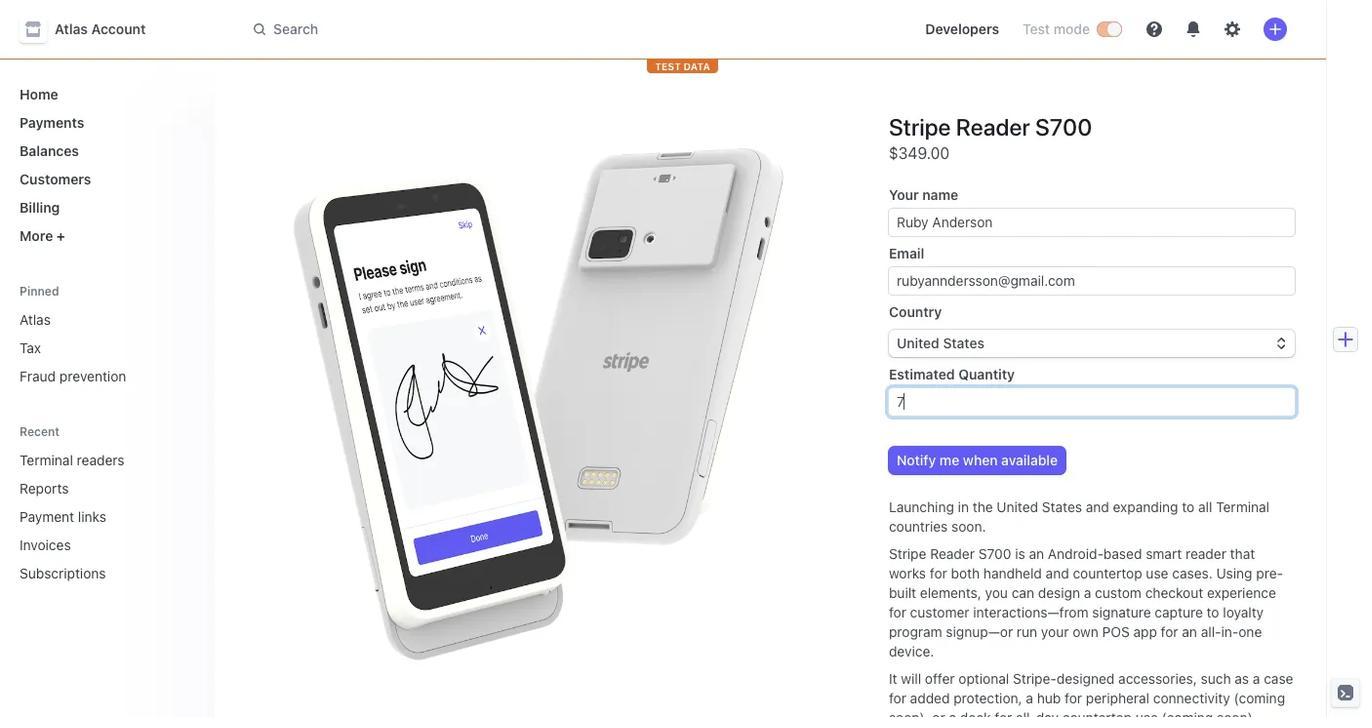 Task type: describe. For each thing, give the bounding box(es) containing it.
fraud prevention
[[20, 368, 126, 385]]

loyalty
[[1223, 604, 1264, 621]]

a inside stripe reader s700 is an android-based smart reader that works for both handheld and countertop use cases. using pre- built elements, you can design a custom checkout experience for customer interactions—from signature capture to loyalty program signup—or run your own pos app for an all-in-one device.
[[1084, 585, 1092, 601]]

use inside it will offer optional stripe-designed accessories, such as a case for added protection, a hub for peripheral connectivity (coming soon), or a dock for all-day countertop use (coming soon).
[[1136, 710, 1158, 717]]

pos
[[1102, 624, 1130, 640]]

quantity
[[959, 366, 1015, 383]]

help image
[[1147, 21, 1162, 37]]

such
[[1201, 671, 1231, 687]]

to inside stripe reader s700 is an android-based smart reader that works for both handheld and countertop use cases. using pre- built elements, you can design a custom checkout experience for customer interactions—from signature capture to loyalty program signup—or run your own pos app for an all-in-one device.
[[1207, 604, 1220, 621]]

for up elements,
[[930, 565, 947, 582]]

developers link
[[918, 14, 1007, 45]]

name
[[923, 186, 959, 203]]

Estimated Quantity number field
[[889, 388, 1295, 416]]

or
[[932, 710, 945, 717]]

using
[[1217, 565, 1253, 582]]

elements,
[[920, 585, 982, 601]]

pinned element
[[12, 304, 199, 392]]

program
[[889, 624, 942, 640]]

stripe for stripe reader s700 is an android-based smart reader that works for both handheld and countertop use cases. using pre- built elements, you can design a custom checkout experience for customer interactions—from signature capture to loyalty program signup—or run your own pos app for an all-in-one device.
[[889, 546, 927, 562]]

stripe reader s700 is an android-based smart reader that works for both handheld and countertop use cases. using pre- built elements, you can design a custom checkout experience for customer interactions—from signature capture to loyalty program signup—or run your own pos app for an all-in-one device.
[[889, 546, 1283, 660]]

recent
[[20, 425, 60, 439]]

hub
[[1037, 690, 1061, 707]]

and inside launching in the united states and expanding to all terminal countries soon.
[[1086, 499, 1110, 515]]

device.
[[889, 643, 934, 660]]

as
[[1235, 671, 1249, 687]]

peripheral
[[1086, 690, 1150, 707]]

balances
[[20, 142, 79, 159]]

billing
[[20, 199, 60, 216]]

can
[[1012, 585, 1035, 601]]

handheld
[[984, 565, 1042, 582]]

test
[[1023, 20, 1050, 37]]

Search text field
[[242, 11, 793, 47]]

signature
[[1092, 604, 1151, 621]]

united states button
[[889, 330, 1295, 357]]

experience
[[1207, 585, 1276, 601]]

united inside dropdown button
[[897, 335, 940, 351]]

one
[[1239, 624, 1262, 640]]

based
[[1104, 546, 1142, 562]]

s700 for stripe reader s700 $349.00
[[1035, 113, 1092, 141]]

estimated quantity
[[889, 366, 1015, 383]]

atlas account
[[55, 20, 146, 37]]

test mode
[[1023, 20, 1090, 37]]

checkout
[[1146, 585, 1204, 601]]

invoices link
[[12, 529, 172, 561]]

links
[[78, 508, 106, 525]]

atlas link
[[12, 304, 199, 336]]

more
[[20, 227, 53, 244]]

added
[[910, 690, 950, 707]]

recent navigation links element
[[0, 424, 215, 589]]

prevention
[[59, 368, 126, 385]]

0 horizontal spatial (coming
[[1162, 710, 1213, 717]]

reports link
[[12, 472, 172, 505]]

me
[[940, 452, 960, 468]]

capture
[[1155, 604, 1203, 621]]

account
[[91, 20, 146, 37]]

it will offer optional stripe-designed accessories, such as a case for added protection, a hub for peripheral connectivity (coming soon), or a dock for all-day countertop use (coming soon).
[[889, 671, 1294, 717]]

both
[[951, 565, 980, 582]]

stripe-
[[1013, 671, 1057, 687]]

invoices
[[20, 537, 71, 553]]

$349.00
[[889, 144, 950, 162]]

Your name text field
[[889, 209, 1295, 236]]

offer
[[925, 671, 955, 687]]

more +
[[20, 227, 65, 244]]

email
[[889, 245, 925, 262]]

interactions—from
[[973, 604, 1089, 621]]

customers link
[[12, 163, 199, 195]]

tax
[[20, 340, 41, 356]]

subscriptions
[[20, 565, 106, 582]]

connectivity
[[1153, 690, 1230, 707]]

your
[[889, 186, 919, 203]]

reports
[[20, 480, 69, 497]]

countertop inside stripe reader s700 is an android-based smart reader that works for both handheld and countertop use cases. using pre- built elements, you can design a custom checkout experience for customer interactions—from signature capture to loyalty program signup—or run your own pos app for an all-in-one device.
[[1073, 565, 1143, 582]]

reader for stripe reader s700 is an android-based smart reader that works for both handheld and countertop use cases. using pre- built elements, you can design a custom checkout experience for customer interactions—from signature capture to loyalty program signup—or run your own pos app for an all-in-one device.
[[930, 546, 975, 562]]

notify me when available button
[[889, 447, 1066, 474]]

a right or
[[949, 710, 957, 717]]

signup—or
[[946, 624, 1013, 640]]

developers
[[925, 20, 999, 37]]

notifications image
[[1186, 21, 1201, 37]]

terminal readers
[[20, 452, 124, 468]]

core navigation links element
[[12, 78, 199, 252]]

run
[[1017, 624, 1038, 640]]

terminal inside terminal readers 'link'
[[20, 452, 73, 468]]

notify me when available
[[897, 452, 1058, 468]]

cases.
[[1172, 565, 1213, 582]]

for down designed
[[1065, 690, 1082, 707]]

soon),
[[889, 710, 929, 717]]

that
[[1230, 546, 1255, 562]]

payments
[[20, 114, 84, 131]]



Task type: vqa. For each thing, say whether or not it's contained in the screenshot.
THE AND inside Automatically and securely deliver digital goods you sell with Stripe
no



Task type: locate. For each thing, give the bounding box(es) containing it.
test
[[655, 61, 681, 72]]

+
[[57, 227, 65, 244]]

united inside launching in the united states and expanding to all terminal countries soon.
[[997, 499, 1039, 515]]

to inside launching in the united states and expanding to all terminal countries soon.
[[1182, 499, 1195, 515]]

settings image
[[1225, 21, 1240, 37]]

1 horizontal spatial all-
[[1201, 624, 1221, 640]]

0 vertical spatial stripe
[[889, 113, 951, 141]]

tax link
[[12, 332, 199, 364]]

to left all
[[1182, 499, 1195, 515]]

stripe inside stripe reader s700 is an android-based smart reader that works for both handheld and countertop use cases. using pre- built elements, you can design a custom checkout experience for customer interactions—from signature capture to loyalty program signup—or run your own pos app for an all-in-one device.
[[889, 546, 927, 562]]

1 vertical spatial reader
[[930, 546, 975, 562]]

1 vertical spatial united
[[997, 499, 1039, 515]]

in-
[[1221, 624, 1239, 640]]

for down built
[[889, 604, 907, 621]]

0 vertical spatial all-
[[1201, 624, 1221, 640]]

reader inside stripe reader s700 is an android-based smart reader that works for both handheld and countertop use cases. using pre- built elements, you can design a custom checkout experience for customer interactions—from signature capture to loyalty program signup—or run your own pos app for an all-in-one device.
[[930, 546, 975, 562]]

protection,
[[954, 690, 1022, 707]]

all- down stripe-
[[1016, 710, 1036, 717]]

pinned navigation links element
[[12, 283, 199, 392]]

states inside dropdown button
[[943, 335, 985, 351]]

1 vertical spatial (coming
[[1162, 710, 1213, 717]]

1 vertical spatial s700
[[979, 546, 1012, 562]]

1 horizontal spatial united
[[997, 499, 1039, 515]]

0 horizontal spatial s700
[[979, 546, 1012, 562]]

Search search field
[[242, 11, 793, 47]]

you
[[985, 585, 1008, 601]]

0 horizontal spatial states
[[943, 335, 985, 351]]

atlas left the account
[[55, 20, 88, 37]]

a right as
[[1253, 671, 1260, 687]]

1 vertical spatial an
[[1182, 624, 1197, 640]]

test data
[[655, 61, 710, 72]]

pinned
[[20, 284, 59, 299]]

all-
[[1201, 624, 1221, 640], [1016, 710, 1036, 717]]

0 horizontal spatial all-
[[1016, 710, 1036, 717]]

when
[[963, 452, 998, 468]]

reader up the name
[[956, 113, 1030, 141]]

balances link
[[12, 135, 199, 167]]

1 stripe from the top
[[889, 113, 951, 141]]

an right is
[[1029, 546, 1044, 562]]

terminal
[[20, 452, 73, 468], [1216, 499, 1270, 515]]

(coming
[[1234, 690, 1285, 707], [1162, 710, 1213, 717]]

notify
[[897, 452, 936, 468]]

home
[[20, 86, 58, 102]]

(coming down connectivity
[[1162, 710, 1213, 717]]

countries
[[889, 518, 948, 535]]

atlas account button
[[20, 16, 165, 43]]

Email email field
[[889, 267, 1295, 295]]

use down smart
[[1146, 565, 1169, 582]]

for up the soon),
[[889, 690, 907, 707]]

reader inside the stripe reader s700 $349.00
[[956, 113, 1030, 141]]

0 vertical spatial and
[[1086, 499, 1110, 515]]

payments link
[[12, 106, 199, 139]]

1 horizontal spatial states
[[1042, 499, 1082, 515]]

0 horizontal spatial and
[[1046, 565, 1069, 582]]

atlas inside pinned element
[[20, 311, 51, 328]]

0 vertical spatial s700
[[1035, 113, 1092, 141]]

terminal inside launching in the united states and expanding to all terminal countries soon.
[[1216, 499, 1270, 515]]

1 horizontal spatial and
[[1086, 499, 1110, 515]]

payment links
[[20, 508, 106, 525]]

atlas for atlas
[[20, 311, 51, 328]]

1 horizontal spatial an
[[1182, 624, 1197, 640]]

states inside launching in the united states and expanding to all terminal countries soon.
[[1042, 499, 1082, 515]]

terminal right all
[[1216, 499, 1270, 515]]

0 vertical spatial to
[[1182, 499, 1195, 515]]

app
[[1134, 624, 1157, 640]]

0 horizontal spatial an
[[1029, 546, 1044, 562]]

available
[[1002, 452, 1058, 468]]

reader
[[1186, 546, 1227, 562]]

to left loyalty
[[1207, 604, 1220, 621]]

countertop up custom
[[1073, 565, 1143, 582]]

payment
[[20, 508, 74, 525]]

stripe reader s700 $349.00
[[889, 113, 1092, 162]]

all- inside it will offer optional stripe-designed accessories, such as a case for added protection, a hub for peripheral connectivity (coming soon), or a dock for all-day countertop use (coming soon).
[[1016, 710, 1036, 717]]

stripe inside the stripe reader s700 $349.00
[[889, 113, 951, 141]]

an down capture
[[1182, 624, 1197, 640]]

all- down capture
[[1201, 624, 1221, 640]]

for down capture
[[1161, 624, 1179, 640]]

and inside stripe reader s700 is an android-based smart reader that works for both handheld and countertop use cases. using pre- built elements, you can design a custom checkout experience for customer interactions—from signature capture to loyalty program signup—or run your own pos app for an all-in-one device.
[[1046, 565, 1069, 582]]

0 horizontal spatial atlas
[[20, 311, 51, 328]]

1 vertical spatial atlas
[[20, 311, 51, 328]]

(coming down as
[[1234, 690, 1285, 707]]

your name
[[889, 186, 959, 203]]

0 vertical spatial an
[[1029, 546, 1044, 562]]

reader for stripe reader s700 $349.00
[[956, 113, 1030, 141]]

1 vertical spatial states
[[1042, 499, 1082, 515]]

will
[[901, 671, 921, 687]]

1 horizontal spatial (coming
[[1234, 690, 1285, 707]]

fraud prevention link
[[12, 360, 199, 392]]

is
[[1015, 546, 1025, 562]]

and left the expanding in the bottom right of the page
[[1086, 499, 1110, 515]]

1 vertical spatial all-
[[1016, 710, 1036, 717]]

day
[[1036, 710, 1059, 717]]

home link
[[12, 78, 199, 110]]

search
[[273, 20, 318, 37]]

and
[[1086, 499, 1110, 515], [1046, 565, 1069, 582]]

and up design
[[1046, 565, 1069, 582]]

case
[[1264, 671, 1294, 687]]

states up estimated quantity
[[943, 335, 985, 351]]

use inside stripe reader s700 is an android-based smart reader that works for both handheld and countertop use cases. using pre- built elements, you can design a custom checkout experience for customer interactions—from signature capture to loyalty program signup—or run your own pos app for an all-in-one device.
[[1146, 565, 1169, 582]]

use down peripheral
[[1136, 710, 1158, 717]]

dock
[[960, 710, 991, 717]]

s700 inside the stripe reader s700 $349.00
[[1035, 113, 1092, 141]]

0 horizontal spatial to
[[1182, 499, 1195, 515]]

optional
[[959, 671, 1009, 687]]

fraud
[[20, 368, 56, 385]]

expanding
[[1113, 499, 1179, 515]]

1 horizontal spatial atlas
[[55, 20, 88, 37]]

1 vertical spatial use
[[1136, 710, 1158, 717]]

united right the in the right bottom of the page
[[997, 499, 1039, 515]]

smart
[[1146, 546, 1182, 562]]

stripe up 'works'
[[889, 546, 927, 562]]

soon).
[[1217, 710, 1257, 717]]

states up android-
[[1042, 499, 1082, 515]]

a left hub
[[1026, 690, 1034, 707]]

2 stripe from the top
[[889, 546, 927, 562]]

data
[[684, 61, 710, 72]]

all
[[1199, 499, 1213, 515]]

atlas for atlas account
[[55, 20, 88, 37]]

0 vertical spatial use
[[1146, 565, 1169, 582]]

atlas down pinned on the top left of page
[[20, 311, 51, 328]]

stripe up $349.00
[[889, 113, 951, 141]]

0 horizontal spatial terminal
[[20, 452, 73, 468]]

the
[[973, 499, 993, 515]]

1 horizontal spatial terminal
[[1216, 499, 1270, 515]]

reader up the 'both'
[[930, 546, 975, 562]]

united down country
[[897, 335, 940, 351]]

countertop down peripheral
[[1063, 710, 1132, 717]]

0 horizontal spatial united
[[897, 335, 940, 351]]

s700 inside stripe reader s700 is an android-based smart reader that works for both handheld and countertop use cases. using pre- built elements, you can design a custom checkout experience for customer interactions—from signature capture to loyalty program signup—or run your own pos app for an all-in-one device.
[[979, 546, 1012, 562]]

countertop
[[1073, 565, 1143, 582], [1063, 710, 1132, 717]]

s700
[[1035, 113, 1092, 141], [979, 546, 1012, 562]]

1 vertical spatial stripe
[[889, 546, 927, 562]]

designed
[[1057, 671, 1115, 687]]

launching in the united states and expanding to all terminal countries soon.
[[889, 499, 1270, 535]]

soon.
[[952, 518, 986, 535]]

a right design
[[1084, 585, 1092, 601]]

android-
[[1048, 546, 1104, 562]]

0 vertical spatial atlas
[[55, 20, 88, 37]]

country
[[889, 304, 942, 320]]

1 horizontal spatial to
[[1207, 604, 1220, 621]]

a
[[1084, 585, 1092, 601], [1253, 671, 1260, 687], [1026, 690, 1034, 707], [949, 710, 957, 717]]

0 vertical spatial states
[[943, 335, 985, 351]]

s700 for stripe reader s700 is an android-based smart reader that works for both handheld and countertop use cases. using pre- built elements, you can design a custom checkout experience for customer interactions—from signature capture to loyalty program signup—or run your own pos app for an all-in-one device.
[[979, 546, 1012, 562]]

design
[[1038, 585, 1080, 601]]

customers
[[20, 171, 91, 187]]

subscriptions link
[[12, 557, 172, 589]]

reader
[[956, 113, 1030, 141], [930, 546, 975, 562]]

united states
[[897, 335, 985, 351]]

it
[[889, 671, 897, 687]]

1 horizontal spatial s700
[[1035, 113, 1092, 141]]

0 vertical spatial united
[[897, 335, 940, 351]]

0 vertical spatial terminal
[[20, 452, 73, 468]]

mode
[[1054, 20, 1090, 37]]

atlas inside button
[[55, 20, 88, 37]]

0 vertical spatial (coming
[[1234, 690, 1285, 707]]

countertop inside it will offer optional stripe-designed accessories, such as a case for added protection, a hub for peripheral connectivity (coming soon), or a dock for all-day countertop use (coming soon).
[[1063, 710, 1132, 717]]

terminal readers link
[[12, 444, 172, 476]]

estimated
[[889, 366, 955, 383]]

atlas
[[55, 20, 88, 37], [20, 311, 51, 328]]

states
[[943, 335, 985, 351], [1042, 499, 1082, 515]]

0 vertical spatial countertop
[[1073, 565, 1143, 582]]

customer
[[910, 604, 970, 621]]

1 vertical spatial and
[[1046, 565, 1069, 582]]

1 vertical spatial terminal
[[1216, 499, 1270, 515]]

all- inside stripe reader s700 is an android-based smart reader that works for both handheld and countertop use cases. using pre- built elements, you can design a custom checkout experience for customer interactions—from signature capture to loyalty program signup—or run your own pos app for an all-in-one device.
[[1201, 624, 1221, 640]]

stripe for stripe reader s700 $349.00
[[889, 113, 951, 141]]

your
[[1041, 624, 1069, 640]]

works
[[889, 565, 926, 582]]

1 vertical spatial countertop
[[1063, 710, 1132, 717]]

recent element
[[0, 444, 215, 589]]

custom
[[1095, 585, 1142, 601]]

stripe
[[889, 113, 951, 141], [889, 546, 927, 562]]

for down "protection,"
[[995, 710, 1012, 717]]

in
[[958, 499, 969, 515]]

1 vertical spatial to
[[1207, 604, 1220, 621]]

terminal up reports
[[20, 452, 73, 468]]

0 vertical spatial reader
[[956, 113, 1030, 141]]



